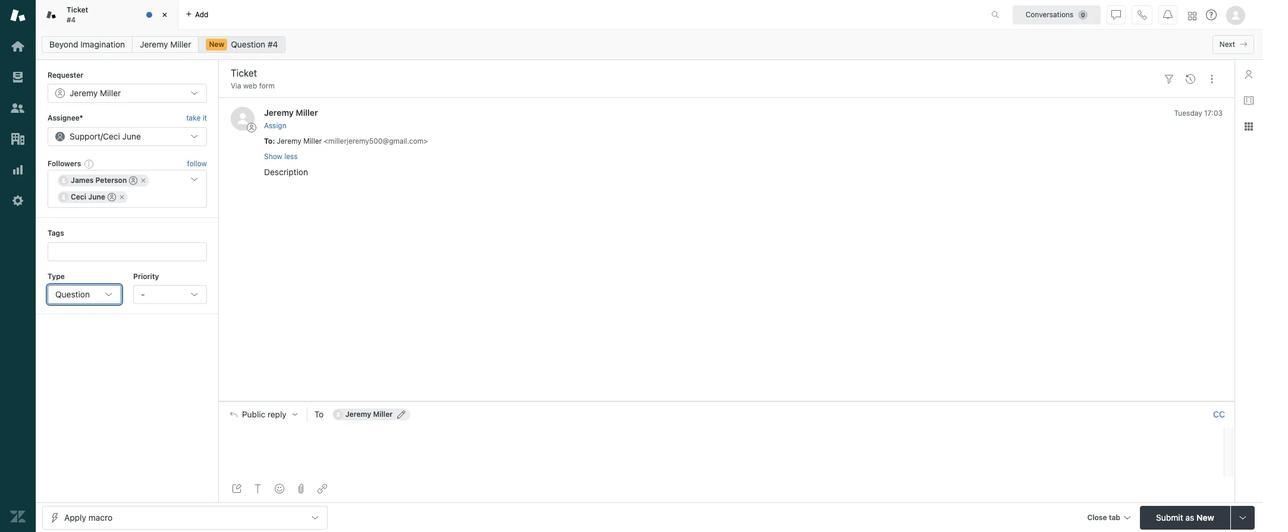 Task type: locate. For each thing, give the bounding box(es) containing it.
june
[[122, 131, 141, 141], [88, 193, 105, 202]]

reply
[[268, 410, 287, 420]]

user is an agent image inside james peterson 'option'
[[129, 177, 138, 185]]

macro
[[88, 513, 112, 523]]

jeremy miller down requester on the top
[[70, 88, 121, 98]]

0 horizontal spatial ceci
[[71, 193, 86, 202]]

question for question
[[55, 290, 90, 300]]

miller inside jeremy miller assign
[[296, 108, 318, 118]]

Tags field
[[56, 246, 196, 258]]

#4 down ticket
[[67, 15, 76, 24]]

close image
[[159, 9, 171, 21]]

1 horizontal spatial user is an agent image
[[129, 177, 138, 185]]

tab
[[36, 0, 178, 30]]

via
[[231, 81, 241, 90]]

to
[[264, 137, 273, 146], [314, 410, 324, 420]]

0 horizontal spatial jeremy miller
[[70, 88, 121, 98]]

hide composer image
[[722, 397, 731, 407]]

public
[[242, 410, 265, 420]]

question down "type"
[[55, 290, 90, 300]]

ceci right junececi7@gmail.com icon
[[71, 193, 86, 202]]

0 horizontal spatial june
[[88, 193, 105, 202]]

miller
[[170, 39, 191, 49], [100, 88, 121, 98], [296, 108, 318, 118], [303, 137, 322, 146], [373, 410, 393, 419]]

jeremy miller for to
[[345, 410, 393, 419]]

0 vertical spatial user is an agent image
[[129, 177, 138, 185]]

to up show in the left top of the page
[[264, 137, 273, 146]]

1 horizontal spatial to
[[314, 410, 324, 420]]

user is an agent image down the peterson
[[108, 193, 116, 202]]

remove image
[[140, 177, 147, 184], [118, 194, 125, 201]]

jeremy inside the "secondary" element
[[140, 39, 168, 49]]

question inside popup button
[[55, 290, 90, 300]]

ceci inside assignee* element
[[103, 131, 120, 141]]

#4 up form
[[268, 39, 278, 49]]

jeremy miller down close image
[[140, 39, 191, 49]]

1 vertical spatial user is an agent image
[[108, 193, 116, 202]]

miller inside "requester" element
[[100, 88, 121, 98]]

remove image for ceci june
[[118, 194, 125, 201]]

2 horizontal spatial jeremy miller
[[345, 410, 393, 419]]

jeremy miller inside the "secondary" element
[[140, 39, 191, 49]]

millerjeremy500@gmail.com image
[[333, 410, 343, 420]]

notifications image
[[1163, 10, 1173, 19]]

new
[[209, 40, 224, 49], [1197, 513, 1214, 523]]

jeremy miller link
[[132, 36, 199, 53], [264, 108, 318, 118]]

assign button
[[264, 121, 286, 131]]

jeremy miller inside "requester" element
[[70, 88, 121, 98]]

0 vertical spatial new
[[209, 40, 224, 49]]

/
[[100, 131, 103, 141]]

jeremy miller right millerjeremy500@gmail.com icon
[[345, 410, 393, 419]]

new down add popup button
[[209, 40, 224, 49]]

priority
[[133, 272, 159, 281]]

0 horizontal spatial user is an agent image
[[108, 193, 116, 202]]

jeremy inside "requester" element
[[70, 88, 98, 98]]

follow button
[[187, 159, 207, 169]]

1 horizontal spatial question
[[231, 39, 265, 49]]

organizations image
[[10, 131, 26, 147]]

peterson
[[95, 176, 127, 185]]

take it button
[[186, 113, 207, 125]]

zendesk products image
[[1188, 12, 1197, 20]]

1 horizontal spatial jeremy miller link
[[264, 108, 318, 118]]

0 vertical spatial ceci
[[103, 131, 120, 141]]

1 vertical spatial remove image
[[118, 194, 125, 201]]

1 vertical spatial question
[[55, 290, 90, 300]]

tags
[[48, 229, 64, 238]]

0 horizontal spatial remove image
[[118, 194, 125, 201]]

0 vertical spatial question
[[231, 39, 265, 49]]

0 vertical spatial #4
[[67, 15, 76, 24]]

assignee* element
[[48, 127, 207, 146]]

1 vertical spatial june
[[88, 193, 105, 202]]

ceci
[[103, 131, 120, 141], [71, 193, 86, 202]]

customer context image
[[1244, 70, 1254, 79]]

1 vertical spatial ceci
[[71, 193, 86, 202]]

zendesk image
[[10, 510, 26, 525]]

jeremy miller
[[140, 39, 191, 49], [70, 88, 121, 98], [345, 410, 393, 419]]

jeremy miller link up assign
[[264, 108, 318, 118]]

miller down close image
[[170, 39, 191, 49]]

2 vertical spatial jeremy miller
[[345, 410, 393, 419]]

jeremy miller for requester
[[70, 88, 121, 98]]

miller left edit user image
[[373, 410, 393, 419]]

jeremy miller link down close image
[[132, 36, 199, 53]]

0 vertical spatial june
[[122, 131, 141, 141]]

#4
[[67, 15, 76, 24], [268, 39, 278, 49]]

Tuesday 17:03 text field
[[1174, 109, 1223, 118]]

1 vertical spatial jeremy miller
[[70, 88, 121, 98]]

next
[[1220, 40, 1235, 49]]

jeremy down close image
[[140, 39, 168, 49]]

question
[[231, 39, 265, 49], [55, 290, 90, 300]]

#4 for question #4
[[268, 39, 278, 49]]

1 vertical spatial to
[[314, 410, 324, 420]]

show less
[[264, 152, 298, 161]]

public reply button
[[219, 402, 307, 427]]

#4 inside ticket #4
[[67, 15, 76, 24]]

1 vertical spatial new
[[1197, 513, 1214, 523]]

new right "as"
[[1197, 513, 1214, 523]]

tuesday 17:03
[[1174, 109, 1223, 118]]

0 horizontal spatial question
[[55, 290, 90, 300]]

get started image
[[10, 39, 26, 54]]

ticket
[[67, 5, 88, 14]]

ceci inside option
[[71, 193, 86, 202]]

june down james peterson
[[88, 193, 105, 202]]

user is an agent image
[[129, 177, 138, 185], [108, 193, 116, 202]]

0 vertical spatial jeremy miller link
[[132, 36, 199, 53]]

get help image
[[1206, 10, 1217, 20]]

question up web
[[231, 39, 265, 49]]

#4 inside the "secondary" element
[[268, 39, 278, 49]]

17:03
[[1204, 109, 1223, 118]]

followers element
[[48, 170, 207, 208]]

jeremy up assign
[[264, 108, 294, 118]]

apply macro
[[64, 513, 112, 523]]

next button
[[1212, 35, 1254, 54]]

to left millerjeremy500@gmail.com icon
[[314, 410, 324, 420]]

Subject field
[[228, 66, 1156, 80]]

0 horizontal spatial #4
[[67, 15, 76, 24]]

submit
[[1156, 513, 1183, 523]]

via web form
[[231, 81, 275, 90]]

beyond imagination
[[49, 39, 125, 49]]

0 vertical spatial jeremy miller
[[140, 39, 191, 49]]

question inside the "secondary" element
[[231, 39, 265, 49]]

displays possible ticket submission types image
[[1238, 514, 1248, 523]]

avatar image
[[231, 107, 255, 131]]

0 horizontal spatial new
[[209, 40, 224, 49]]

june right /
[[122, 131, 141, 141]]

views image
[[10, 70, 26, 85]]

remove image right the peterson
[[140, 177, 147, 184]]

jeremy down requester on the top
[[70, 88, 98, 98]]

miller up less
[[296, 108, 318, 118]]

conversations
[[1026, 10, 1074, 19]]

-
[[141, 290, 145, 300]]

1 horizontal spatial #4
[[268, 39, 278, 49]]

remove image down the peterson
[[118, 194, 125, 201]]

jeremy
[[140, 39, 168, 49], [70, 88, 98, 98], [264, 108, 294, 118], [277, 137, 301, 146], [345, 410, 371, 419]]

add button
[[178, 0, 216, 29]]

insert emojis image
[[275, 485, 284, 494]]

1 horizontal spatial ceci
[[103, 131, 120, 141]]

miller inside the "secondary" element
[[170, 39, 191, 49]]

june inside option
[[88, 193, 105, 202]]

as
[[1186, 513, 1194, 523]]

ceci right support
[[103, 131, 120, 141]]

james peterson option
[[58, 175, 149, 187]]

close
[[1087, 514, 1107, 522]]

1 horizontal spatial remove image
[[140, 177, 147, 184]]

close tab button
[[1082, 506, 1135, 532]]

1 horizontal spatial jeremy miller
[[140, 39, 191, 49]]

user is an agent image right the peterson
[[129, 177, 138, 185]]

1 horizontal spatial june
[[122, 131, 141, 141]]

0 vertical spatial to
[[264, 137, 273, 146]]

0 vertical spatial remove image
[[140, 177, 147, 184]]

customers image
[[10, 101, 26, 116]]

0 horizontal spatial to
[[264, 137, 273, 146]]

less
[[284, 152, 298, 161]]

1 vertical spatial #4
[[268, 39, 278, 49]]

miller up 'support / ceci june'
[[100, 88, 121, 98]]



Task type: describe. For each thing, give the bounding box(es) containing it.
events image
[[1186, 74, 1195, 84]]

jeremy miller assign
[[264, 108, 318, 130]]

edit user image
[[397, 411, 406, 419]]

jeremy right millerjeremy500@gmail.com icon
[[345, 410, 371, 419]]

tabs tab list
[[36, 0, 979, 30]]

followers
[[48, 159, 81, 168]]

to : jeremy miller <millerjeremy500@gmail.com>
[[264, 137, 428, 146]]

new inside the "secondary" element
[[209, 40, 224, 49]]

knowledge image
[[1244, 96, 1254, 105]]

support
[[70, 131, 100, 141]]

support / ceci june
[[70, 131, 141, 141]]

filter image
[[1164, 74, 1174, 84]]

ceci june
[[71, 193, 105, 202]]

show
[[264, 152, 282, 161]]

submit as new
[[1156, 513, 1214, 523]]

user is an agent image for james peterson
[[129, 177, 138, 185]]

cc
[[1213, 410, 1225, 420]]

ticket actions image
[[1207, 74, 1217, 84]]

apply
[[64, 513, 86, 523]]

beyond imagination link
[[42, 36, 133, 53]]

info on adding followers image
[[85, 159, 94, 169]]

ticket #4
[[67, 5, 88, 24]]

- button
[[133, 285, 207, 304]]

web
[[243, 81, 257, 90]]

1 vertical spatial jeremy miller link
[[264, 108, 318, 118]]

requester element
[[48, 84, 207, 103]]

:
[[273, 137, 275, 146]]

remove image for james peterson
[[140, 177, 147, 184]]

james.peterson1902@gmail.com image
[[59, 176, 68, 186]]

apps image
[[1244, 122, 1254, 131]]

<millerjeremy500@gmail.com>
[[324, 137, 428, 146]]

it
[[203, 114, 207, 123]]

question button
[[48, 285, 121, 304]]

june inside assignee* element
[[122, 131, 141, 141]]

imagination
[[80, 39, 125, 49]]

admin image
[[10, 193, 26, 209]]

close tab
[[1087, 514, 1120, 522]]

add link (cmd k) image
[[318, 485, 327, 494]]

to for to
[[314, 410, 324, 420]]

main element
[[0, 0, 36, 533]]

button displays agent's chat status as invisible. image
[[1111, 10, 1121, 19]]

beyond
[[49, 39, 78, 49]]

Public reply composer text field
[[225, 427, 1220, 452]]

follow
[[187, 159, 207, 168]]

0 horizontal spatial jeremy miller link
[[132, 36, 199, 53]]

secondary element
[[36, 33, 1263, 56]]

add
[[195, 10, 208, 19]]

take it
[[186, 114, 207, 123]]

conversations button
[[1013, 5, 1101, 24]]

jeremy right :
[[277, 137, 301, 146]]

format text image
[[253, 485, 263, 494]]

type
[[48, 272, 65, 281]]

tab containing ticket
[[36, 0, 178, 30]]

show less button
[[264, 152, 298, 162]]

junececi7@gmail.com image
[[59, 193, 68, 202]]

miller down jeremy miller assign
[[303, 137, 322, 146]]

to for to : jeremy miller <millerjeremy500@gmail.com>
[[264, 137, 273, 146]]

assignee*
[[48, 114, 83, 123]]

take
[[186, 114, 201, 123]]

james
[[71, 176, 94, 185]]

zendesk support image
[[10, 8, 26, 23]]

#4 for ticket #4
[[67, 15, 76, 24]]

1 horizontal spatial new
[[1197, 513, 1214, 523]]

tuesday
[[1174, 109, 1202, 118]]

james peterson
[[71, 176, 127, 185]]

assign
[[264, 121, 286, 130]]

jeremy inside jeremy miller assign
[[264, 108, 294, 118]]

cc button
[[1213, 410, 1225, 420]]

form
[[259, 81, 275, 90]]

question for question #4
[[231, 39, 265, 49]]

reporting image
[[10, 162, 26, 178]]

draft mode image
[[232, 485, 241, 494]]

public reply
[[242, 410, 287, 420]]

question #4
[[231, 39, 278, 49]]

ceci june option
[[58, 192, 128, 203]]

add attachment image
[[296, 485, 306, 494]]

tab
[[1109, 514, 1120, 522]]

description
[[264, 167, 308, 177]]

requester
[[48, 71, 83, 80]]

user is an agent image for ceci june
[[108, 193, 116, 202]]



Task type: vqa. For each thing, say whether or not it's contained in the screenshot.
leftmost the New
yes



